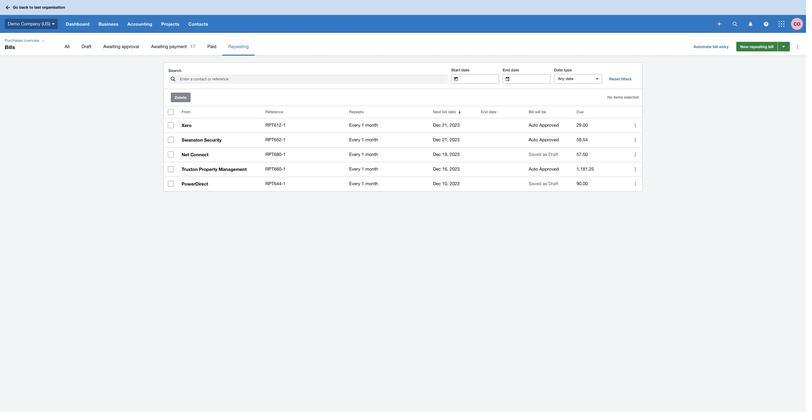 Task type: vqa. For each thing, say whether or not it's contained in the screenshot.
Barbuda
no



Task type: locate. For each thing, give the bounding box(es) containing it.
dec 21, 2023 link down next bill date button
[[433, 122, 474, 129]]

21,
[[442, 123, 449, 128], [442, 137, 449, 143]]

rpt660-
[[266, 167, 283, 172]]

21, up 19,
[[442, 137, 449, 143]]

21, down next bill date at top
[[442, 123, 449, 128]]

net
[[182, 152, 189, 157]]

filters
[[621, 77, 632, 81]]

0 vertical spatial saved
[[529, 152, 542, 157]]

every 1 month for security
[[349, 137, 378, 143]]

bill inside popup button
[[713, 44, 719, 49]]

0 vertical spatial saved as draft link
[[529, 151, 570, 158]]

draft
[[82, 44, 91, 49], [549, 152, 559, 157], [549, 181, 559, 187]]

saved as draft
[[529, 152, 559, 157], [529, 181, 559, 187]]

1 vertical spatial auto approved
[[529, 137, 559, 143]]

0 vertical spatial draft
[[82, 44, 91, 49]]

approval
[[122, 44, 139, 49]]

3 auto from the top
[[529, 167, 538, 172]]

1
[[283, 123, 286, 128], [362, 123, 364, 128], [283, 137, 286, 143], [362, 137, 364, 143], [283, 152, 286, 157], [362, 152, 364, 157], [283, 167, 286, 172], [362, 167, 364, 172], [283, 181, 286, 187], [362, 181, 364, 187]]

dec 21, 2023 link
[[433, 122, 474, 129], [433, 137, 474, 144]]

1 awaiting from the left
[[103, 44, 120, 49]]

0 vertical spatial saved as draft
[[529, 152, 559, 157]]

dec down next
[[433, 123, 441, 128]]

End date field
[[514, 75, 551, 84]]

automate bill entry
[[694, 44, 729, 49]]

4 every 1 month link from the top
[[349, 166, 426, 173]]

2 approved from the top
[[540, 137, 559, 143]]

approved for swanston security
[[540, 137, 559, 143]]

auto approved for truxton property management
[[529, 167, 559, 172]]

bill inside session table element
[[442, 110, 447, 114]]

dec for connect
[[433, 152, 441, 157]]

draft left 57.50
[[549, 152, 559, 157]]

1 vertical spatial saved
[[529, 181, 542, 187]]

0 vertical spatial end
[[503, 68, 510, 72]]

start
[[452, 68, 461, 72]]

57.50
[[577, 152, 588, 157]]

end inside button
[[481, 110, 488, 114]]

awaiting left approval
[[103, 44, 120, 49]]

2 auto approved link from the top
[[529, 137, 570, 144]]

1,181.25 link
[[577, 166, 625, 173]]

session table element
[[164, 106, 643, 192]]

1 horizontal spatial end
[[503, 68, 510, 72]]

company
[[21, 21, 40, 26]]

payment
[[169, 44, 187, 49]]

2 dec 21, 2023 from the top
[[433, 137, 460, 143]]

2 month from the top
[[366, 137, 378, 143]]

0 horizontal spatial end
[[481, 110, 488, 114]]

rpt644-
[[266, 181, 283, 187]]

5 dec from the top
[[433, 181, 441, 187]]

banner containing co
[[0, 0, 807, 33]]

rpt612-
[[266, 123, 283, 128]]

business button
[[94, 15, 123, 33]]

1 month from the top
[[366, 123, 378, 128]]

0 vertical spatial auto approved link
[[529, 122, 570, 129]]

draft right all
[[82, 44, 91, 49]]

2 every from the top
[[349, 137, 361, 143]]

5 every from the top
[[349, 181, 361, 187]]

1 vertical spatial end
[[481, 110, 488, 114]]

month for property
[[366, 167, 378, 172]]

bill
[[529, 110, 534, 114]]

Search field
[[180, 75, 448, 84]]

1 horizontal spatial end date
[[503, 68, 520, 72]]

19,
[[442, 152, 449, 157]]

1 vertical spatial end date
[[481, 110, 497, 114]]

rpt644-1
[[266, 181, 286, 187]]

1 vertical spatial dec 21, 2023 link
[[433, 137, 474, 144]]

accounting
[[127, 21, 152, 27]]

1 as from the top
[[543, 152, 548, 157]]

projects
[[161, 21, 179, 27]]

bill right next
[[442, 110, 447, 114]]

no
[[608, 95, 613, 100]]

2 auto approved from the top
[[529, 137, 559, 143]]

awaiting approval link
[[97, 38, 145, 56]]

rpt612-1
[[266, 123, 286, 128]]

5 2023 from the top
[[450, 181, 460, 187]]

svg image
[[733, 22, 738, 26], [52, 23, 55, 25]]

dec left 10,
[[433, 181, 441, 187]]

4 month from the top
[[366, 167, 378, 172]]

3 2023 from the top
[[450, 152, 460, 157]]

1 vertical spatial saved as draft
[[529, 181, 559, 187]]

date
[[555, 68, 563, 72]]

1 every 1 month link from the top
[[349, 122, 426, 129]]

0 vertical spatial end date
[[503, 68, 520, 72]]

svg image left 'co'
[[779, 21, 785, 27]]

2 dec from the top
[[433, 137, 441, 143]]

dec left 19,
[[433, 152, 441, 157]]

3 auto approved from the top
[[529, 167, 559, 172]]

every 1 month for property
[[349, 167, 378, 172]]

awaiting left payment
[[151, 44, 168, 49]]

purchases overview link
[[2, 38, 42, 44]]

every
[[349, 123, 361, 128], [349, 137, 361, 143], [349, 152, 361, 157], [349, 167, 361, 172], [349, 181, 361, 187]]

awaiting for awaiting payment
[[151, 44, 168, 49]]

1 vertical spatial saved as draft link
[[529, 181, 570, 188]]

dec left 16,
[[433, 167, 441, 172]]

1 vertical spatial approved
[[540, 137, 559, 143]]

no items selected
[[608, 95, 639, 100]]

0 vertical spatial 21,
[[442, 123, 449, 128]]

1 every 1 month from the top
[[349, 123, 378, 128]]

dec 21, 2023 up "dec 19, 2023"
[[433, 137, 460, 143]]

net connect link
[[182, 151, 258, 159]]

bill
[[713, 44, 719, 49], [769, 44, 774, 49], [442, 110, 447, 114]]

1 dec 21, 2023 link from the top
[[433, 122, 474, 129]]

1 21, from the top
[[442, 123, 449, 128]]

2 awaiting from the left
[[151, 44, 168, 49]]

4 2023 from the top
[[450, 167, 460, 172]]

2 vertical spatial auto approved link
[[529, 166, 570, 173]]

svg image up repeating
[[764, 22, 769, 26]]

16,
[[442, 167, 449, 172]]

swanston security
[[182, 137, 222, 143]]

start date
[[452, 68, 470, 72]]

0 vertical spatial as
[[543, 152, 548, 157]]

new repeating bill
[[741, 44, 774, 49]]

0 vertical spatial dec 21, 2023
[[433, 123, 460, 128]]

bill for date
[[442, 110, 447, 114]]

demo company (us)
[[8, 21, 50, 26]]

4 every 1 month from the top
[[349, 167, 378, 172]]

2 2023 from the top
[[450, 137, 460, 143]]

1 approved from the top
[[540, 123, 559, 128]]

auto approved link
[[529, 122, 570, 129], [529, 137, 570, 144], [529, 166, 570, 173]]

(us)
[[42, 21, 50, 26]]

2023 right 10,
[[450, 181, 460, 187]]

2 dec 21, 2023 link from the top
[[433, 137, 474, 144]]

3 more row options image from the top
[[630, 163, 642, 175]]

bill right repeating
[[769, 44, 774, 49]]

1 vertical spatial dec 21, 2023
[[433, 137, 460, 143]]

0 horizontal spatial bill
[[442, 110, 447, 114]]

menu containing all
[[59, 38, 686, 56]]

0 vertical spatial auto
[[529, 123, 538, 128]]

3 every from the top
[[349, 152, 361, 157]]

last
[[34, 5, 41, 10]]

2023 right 19,
[[450, 152, 460, 157]]

more row options image for truxton property management
[[630, 163, 642, 175]]

rpt680-
[[266, 152, 283, 157]]

3 auto approved link from the top
[[529, 166, 570, 173]]

2 saved as draft from the top
[[529, 181, 559, 187]]

2 21, from the top
[[442, 137, 449, 143]]

2023 down next bill date button
[[450, 123, 460, 128]]

0 vertical spatial auto approved
[[529, 123, 559, 128]]

bill left entry
[[713, 44, 719, 49]]

0 vertical spatial dec 21, 2023 link
[[433, 122, 474, 129]]

as
[[543, 152, 548, 157], [543, 181, 548, 187]]

auto
[[529, 123, 538, 128], [529, 137, 538, 143], [529, 167, 538, 172]]

2023 up 'dec 19, 2023' link
[[450, 137, 460, 143]]

2 vertical spatial approved
[[540, 167, 559, 172]]

banner
[[0, 0, 807, 33]]

rpt644-1 link
[[266, 181, 342, 188]]

dec 21, 2023
[[433, 123, 460, 128], [433, 137, 460, 143]]

dec up "dec 19, 2023"
[[433, 137, 441, 143]]

2 more row options image from the top
[[630, 149, 642, 161]]

every 1 month link
[[349, 122, 426, 129], [349, 137, 426, 144], [349, 151, 426, 158], [349, 166, 426, 173], [349, 181, 426, 188]]

3 every 1 month link from the top
[[349, 151, 426, 158]]

date
[[462, 68, 470, 72], [511, 68, 520, 72], [448, 110, 456, 114], [489, 110, 497, 114]]

2 vertical spatial auto approved
[[529, 167, 559, 172]]

rpt612-1 link
[[266, 122, 342, 129]]

awaiting payment
[[151, 44, 187, 49]]

rpt652-1
[[266, 137, 286, 143]]

3 approved from the top
[[540, 167, 559, 172]]

swanston
[[182, 137, 203, 143]]

bill will be button
[[525, 106, 573, 118]]

more row options image for net connect
[[630, 149, 642, 161]]

menu
[[59, 38, 686, 56]]

1 dec 21, 2023 from the top
[[433, 123, 460, 128]]

purchases overview
[[5, 38, 40, 43]]

repeating link
[[223, 38, 255, 56]]

dec 21, 2023 link up 'dec 19, 2023' link
[[433, 137, 474, 144]]

every for connect
[[349, 152, 361, 157]]

more row options image
[[630, 134, 642, 146], [630, 149, 642, 161], [630, 163, 642, 175], [630, 178, 642, 190]]

2023 for property
[[450, 167, 460, 172]]

10,
[[442, 181, 449, 187]]

type
[[564, 68, 572, 72]]

4 dec from the top
[[433, 167, 441, 172]]

3 every 1 month from the top
[[349, 152, 378, 157]]

2 every 1 month from the top
[[349, 137, 378, 143]]

end date inside button
[[481, 110, 497, 114]]

all link
[[59, 38, 76, 56]]

entry
[[720, 44, 729, 49]]

3 month from the top
[[366, 152, 378, 157]]

more row options image
[[630, 119, 642, 131]]

2 horizontal spatial bill
[[769, 44, 774, 49]]

1 more row options image from the top
[[630, 134, 642, 146]]

every 1 month for connect
[[349, 152, 378, 157]]

0 horizontal spatial end date
[[481, 110, 497, 114]]

5 every 1 month link from the top
[[349, 181, 426, 188]]

1 horizontal spatial bill
[[713, 44, 719, 49]]

svg image
[[6, 6, 10, 9], [779, 21, 785, 27], [749, 22, 753, 26], [764, 22, 769, 26], [718, 22, 722, 26]]

2 saved from the top
[[529, 181, 542, 187]]

1 horizontal spatial awaiting
[[151, 44, 168, 49]]

3 dec from the top
[[433, 152, 441, 157]]

2023 right 16,
[[450, 167, 460, 172]]

paid link
[[202, 38, 223, 56]]

1 every from the top
[[349, 123, 361, 128]]

date type
[[555, 68, 572, 72]]

2 as from the top
[[543, 181, 548, 187]]

0 horizontal spatial awaiting
[[103, 44, 120, 49]]

4 every from the top
[[349, 167, 361, 172]]

2 vertical spatial auto
[[529, 167, 538, 172]]

svg image left go
[[6, 6, 10, 9]]

approved
[[540, 123, 559, 128], [540, 137, 559, 143], [540, 167, 559, 172]]

0 vertical spatial approved
[[540, 123, 559, 128]]

2 every 1 month link from the top
[[349, 137, 426, 144]]

1 vertical spatial as
[[543, 181, 548, 187]]

1 saved as draft from the top
[[529, 152, 559, 157]]

1 vertical spatial auto approved link
[[529, 137, 570, 144]]

repeating
[[750, 44, 768, 49]]

auto for truxton property management
[[529, 167, 538, 172]]

dec 21, 2023 down next bill date at top
[[433, 123, 460, 128]]

5 every 1 month from the top
[[349, 181, 378, 187]]

2 auto from the top
[[529, 137, 538, 143]]

1 vertical spatial auto
[[529, 137, 538, 143]]

dec 21, 2023 link for xero
[[433, 122, 474, 129]]

month for security
[[366, 137, 378, 143]]

1 vertical spatial 21,
[[442, 137, 449, 143]]

draft left 90.00
[[549, 181, 559, 187]]

from button
[[178, 106, 262, 118]]

saved
[[529, 152, 542, 157], [529, 181, 542, 187]]

dec 21, 2023 for xero
[[433, 123, 460, 128]]

automate
[[694, 44, 712, 49]]

0 horizontal spatial svg image
[[52, 23, 55, 25]]



Task type: describe. For each thing, give the bounding box(es) containing it.
dec 21, 2023 for swanston security
[[433, 137, 460, 143]]

search
[[169, 68, 182, 73]]

1 horizontal spatial svg image
[[733, 22, 738, 26]]

net connect
[[182, 152, 209, 157]]

rpt660-1 link
[[266, 166, 342, 173]]

Start date field
[[463, 75, 499, 84]]

bills navigation
[[0, 33, 807, 56]]

90.00
[[577, 181, 588, 187]]

next bill date
[[433, 110, 456, 114]]

paid
[[208, 44, 217, 49]]

59.54 link
[[577, 137, 625, 144]]

59.54
[[577, 137, 588, 143]]

accounting button
[[123, 15, 157, 33]]

repeats
[[349, 110, 364, 114]]

rpt660-1
[[266, 167, 286, 172]]

rpt652-
[[266, 137, 283, 143]]

co
[[794, 21, 801, 26]]

1 saved from the top
[[529, 152, 542, 157]]

dec for security
[[433, 137, 441, 143]]

1 vertical spatial draft
[[549, 152, 559, 157]]

90.00 link
[[577, 181, 625, 188]]

2023 for connect
[[450, 152, 460, 157]]

1,181.25
[[577, 167, 594, 172]]

svg image up entry
[[718, 22, 722, 26]]

auto for swanston security
[[529, 137, 538, 143]]

dec 16, 2023 link
[[433, 166, 474, 173]]

powerdirect link
[[182, 181, 258, 188]]

reset
[[610, 77, 620, 81]]

dashboard link
[[61, 15, 94, 33]]

due
[[577, 110, 584, 114]]

svg image inside demo company (us) popup button
[[52, 23, 55, 25]]

dec 19, 2023 link
[[433, 151, 474, 158]]

dec 10, 2023
[[433, 181, 460, 187]]

rpt680-1 link
[[266, 151, 342, 158]]

co button
[[792, 15, 807, 33]]

draft link
[[76, 38, 97, 56]]

due button
[[573, 106, 628, 118]]

contacts
[[188, 21, 208, 27]]

xero link
[[182, 122, 258, 129]]

dec 19, 2023
[[433, 152, 460, 157]]

demo company (us) button
[[0, 15, 61, 33]]

reference
[[266, 110, 283, 114]]

every 1 month link for security
[[349, 137, 426, 144]]

every for property
[[349, 167, 361, 172]]

xero
[[182, 123, 192, 128]]

1 auto approved link from the top
[[529, 122, 570, 129]]

management
[[219, 167, 247, 172]]

contacts button
[[184, 15, 213, 33]]

truxton property management
[[182, 167, 247, 172]]

bills
[[5, 44, 15, 50]]

business
[[99, 21, 118, 27]]

auto approved for swanston security
[[529, 137, 559, 143]]

57.50 link
[[577, 151, 625, 158]]

dec 10, 2023 link
[[433, 181, 474, 188]]

go back to last organisation
[[13, 5, 65, 10]]

will
[[535, 110, 541, 114]]

connect
[[190, 152, 209, 157]]

dec for property
[[433, 167, 441, 172]]

17
[[191, 44, 196, 49]]

organisation
[[42, 5, 65, 10]]

29.00
[[577, 123, 588, 128]]

overflow menu image
[[793, 41, 805, 53]]

delete
[[175, 95, 187, 100]]

go back to last organisation link
[[4, 2, 69, 13]]

dec 21, 2023 link for swanston security
[[433, 137, 474, 144]]

2 saved as draft link from the top
[[529, 181, 570, 188]]

be
[[542, 110, 546, 114]]

awaiting approval
[[103, 44, 139, 49]]

svg image inside go back to last organisation link
[[6, 6, 10, 9]]

dashboard
[[66, 21, 90, 27]]

new
[[741, 44, 749, 49]]

month for connect
[[366, 152, 378, 157]]

go
[[13, 5, 18, 10]]

projects button
[[157, 15, 184, 33]]

rpt680-1
[[266, 152, 286, 157]]

reset filters button
[[606, 74, 636, 84]]

truxton
[[182, 167, 198, 172]]

automate bill entry button
[[691, 42, 733, 52]]

1 auto from the top
[[529, 123, 538, 128]]

overview
[[24, 38, 40, 43]]

29.00 link
[[577, 122, 625, 129]]

approved for truxton property management
[[540, 167, 559, 172]]

4 more row options image from the top
[[630, 178, 642, 190]]

bill will be
[[529, 110, 546, 114]]

1 dec from the top
[[433, 123, 441, 128]]

all
[[65, 44, 70, 49]]

every 1 month link for property
[[349, 166, 426, 173]]

21, for swanston security
[[442, 137, 449, 143]]

svg image up 'new'
[[749, 22, 753, 26]]

delete button
[[171, 93, 191, 102]]

1 auto approved from the top
[[529, 123, 559, 128]]

truxton property management link
[[182, 166, 258, 173]]

security
[[204, 137, 222, 143]]

5 month from the top
[[366, 181, 378, 187]]

Date type field
[[555, 75, 591, 84]]

every 1 month link for connect
[[349, 151, 426, 158]]

auto approved link for truxton property management
[[529, 166, 570, 173]]

more row options image for swanston security
[[630, 134, 642, 146]]

bill for entry
[[713, 44, 719, 49]]

next
[[433, 110, 441, 114]]

21, for xero
[[442, 123, 449, 128]]

1 saved as draft link from the top
[[529, 151, 570, 158]]

powerdirect
[[182, 181, 208, 187]]

next bill date button
[[430, 106, 478, 118]]

2023 for security
[[450, 137, 460, 143]]

reset filters
[[610, 77, 632, 81]]

draft inside 'link'
[[82, 44, 91, 49]]

purchases
[[5, 38, 23, 43]]

every for security
[[349, 137, 361, 143]]

auto approved link for swanston security
[[529, 137, 570, 144]]

swanston security link
[[182, 137, 258, 144]]

menu inside the bills navigation
[[59, 38, 686, 56]]

back
[[19, 5, 28, 10]]

2 vertical spatial draft
[[549, 181, 559, 187]]

awaiting for awaiting approval
[[103, 44, 120, 49]]

to
[[29, 5, 33, 10]]

property
[[199, 167, 218, 172]]

1 2023 from the top
[[450, 123, 460, 128]]



